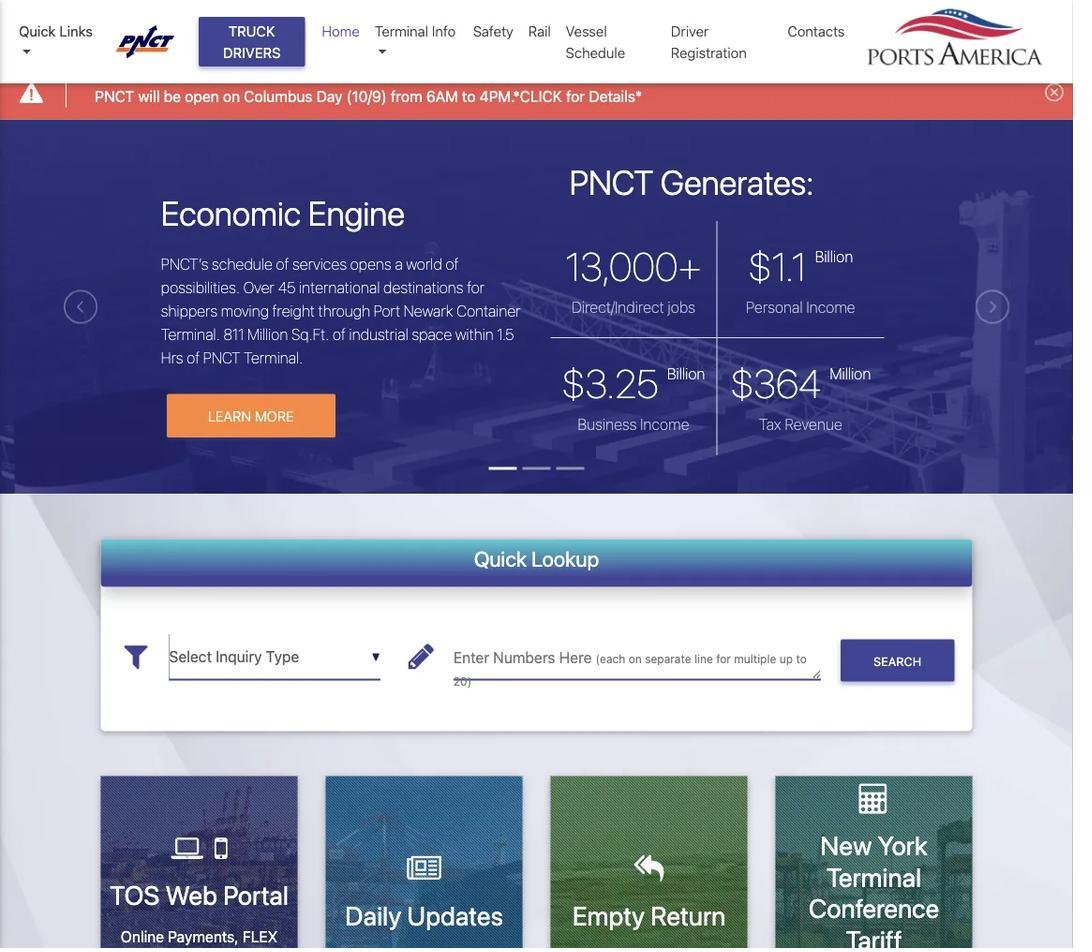 Task type: describe. For each thing, give the bounding box(es) containing it.
$364
[[731, 361, 822, 407]]

quick links
[[19, 23, 93, 39]]

45
[[278, 279, 296, 297]]

for inside "link"
[[566, 87, 585, 105]]

contacts link
[[780, 13, 853, 49]]

4pm.*click
[[480, 87, 562, 105]]

quick lookup
[[474, 547, 599, 572]]

a
[[395, 255, 403, 273]]

million inside $364 million
[[830, 365, 871, 383]]

0 vertical spatial terminal
[[375, 23, 429, 39]]

schedule
[[566, 44, 626, 60]]

to inside (each on separate line for multiple up to 20)
[[796, 652, 807, 665]]

driver registration link
[[664, 13, 780, 70]]

on inside (each on separate line for multiple up to 20)
[[629, 652, 642, 665]]

york
[[878, 831, 928, 861]]

vessel schedule
[[566, 23, 626, 60]]

economic engine
[[161, 193, 405, 233]]

13,000+ direct/indirect jobs
[[566, 243, 702, 316]]

vessel schedule link
[[559, 13, 664, 70]]

pnct for pnct will be open on columbus day (10/9) from 6am to 4pm.*click for details*
[[95, 87, 134, 105]]

search
[[874, 654, 922, 669]]

enter numbers here
[[454, 649, 596, 666]]

schedule
[[212, 255, 273, 273]]

tariff
[[846, 925, 903, 949]]

learn more
[[208, 408, 294, 424]]

quick for quick links
[[19, 23, 56, 39]]

terminal inside 'new york terminal conference tariff'
[[827, 862, 922, 893]]

close image
[[1045, 83, 1064, 102]]

web
[[165, 880, 217, 911]]

industrial
[[349, 326, 408, 343]]

registration
[[671, 44, 747, 60]]

(10/9)
[[347, 87, 387, 105]]

links
[[59, 23, 93, 39]]

empty
[[573, 901, 645, 931]]

for inside pnct's schedule of services opens a world of possibilities.                                 over 45 international destinations for shippers moving freight through port newark container terminal.                                 811 million sq.ft. of industrial space within 1.5 hrs of pnct terminal.
[[467, 279, 485, 297]]

world
[[406, 255, 442, 273]]

on inside "link"
[[223, 87, 240, 105]]

through
[[318, 302, 370, 320]]

personal income
[[746, 299, 856, 316]]

lookup
[[532, 547, 599, 572]]

rail
[[529, 23, 551, 39]]

container
[[457, 302, 521, 320]]

driver registration
[[671, 23, 747, 60]]

811
[[223, 326, 244, 343]]

tos web portal
[[110, 880, 289, 911]]

20)
[[454, 675, 472, 688]]

pnct for pnct generates:
[[570, 162, 654, 202]]

pnct inside pnct's schedule of services opens a world of possibilities.                                 over 45 international destinations for shippers moving freight through port newark container terminal.                                 811 million sq.ft. of industrial space within 1.5 hrs of pnct terminal.
[[203, 349, 241, 367]]

newark
[[404, 302, 453, 320]]

conference
[[809, 894, 940, 924]]

portal
[[223, 880, 289, 911]]

empty return
[[573, 901, 726, 931]]

truck drivers link
[[199, 17, 305, 67]]

up
[[780, 652, 793, 665]]

pnct will be open on columbus day (10/9) from 6am to 4pm.*click for details* alert
[[0, 69, 1074, 120]]

daily updates
[[345, 901, 503, 931]]

driver
[[671, 23, 709, 39]]

$3.25 billion
[[562, 361, 705, 407]]

pnct's
[[161, 255, 209, 273]]

drivers
[[223, 44, 281, 60]]

possibilities.
[[161, 279, 240, 297]]

opens
[[350, 255, 392, 273]]

(each
[[596, 652, 626, 665]]

engine
[[308, 193, 405, 233]]

freight
[[272, 302, 315, 320]]

rail link
[[521, 13, 559, 49]]

0 vertical spatial terminal.
[[161, 326, 220, 343]]

here
[[559, 649, 592, 666]]

shippers
[[161, 302, 218, 320]]

safety link
[[466, 13, 521, 49]]

business income
[[578, 416, 690, 434]]

$1.1
[[749, 243, 807, 290]]

revenue
[[785, 416, 843, 434]]

home
[[322, 23, 360, 39]]

to inside "link"
[[462, 87, 476, 105]]

will
[[138, 87, 160, 105]]



Task type: locate. For each thing, give the bounding box(es) containing it.
for up container at the left top of page
[[467, 279, 485, 297]]

billion inside '$3.25 billion'
[[667, 365, 705, 383]]

1 vertical spatial terminal
[[827, 862, 922, 893]]

1 horizontal spatial to
[[796, 652, 807, 665]]

terminal
[[375, 23, 429, 39], [827, 862, 922, 893]]

0 vertical spatial to
[[462, 87, 476, 105]]

for right line
[[716, 652, 731, 665]]

1 horizontal spatial terminal.
[[244, 349, 303, 367]]

pnct
[[95, 87, 134, 105], [570, 162, 654, 202], [203, 349, 241, 367]]

pnct down the 811
[[203, 349, 241, 367]]

1 horizontal spatial for
[[566, 87, 585, 105]]

1 vertical spatial billion
[[667, 365, 705, 383]]

generates:
[[661, 162, 814, 202]]

0 vertical spatial for
[[566, 87, 585, 105]]

line
[[695, 652, 713, 665]]

None text field
[[169, 634, 380, 680]]

$3.25
[[562, 361, 659, 407]]

0 horizontal spatial million
[[247, 326, 288, 343]]

billion
[[815, 248, 853, 266], [667, 365, 705, 383]]

income for $3.25
[[641, 416, 690, 434]]

1 horizontal spatial on
[[629, 652, 642, 665]]

enter
[[454, 649, 489, 666]]

1 horizontal spatial income
[[807, 299, 856, 316]]

1 vertical spatial terminal.
[[244, 349, 303, 367]]

online payments, flex
[[121, 929, 278, 949]]

6am
[[426, 87, 458, 105]]

0 horizontal spatial pnct
[[95, 87, 134, 105]]

1 horizontal spatial terminal
[[827, 862, 922, 893]]

0 horizontal spatial on
[[223, 87, 240, 105]]

vessel
[[566, 23, 607, 39]]

income for $1.1
[[807, 299, 856, 316]]

0 horizontal spatial income
[[641, 416, 690, 434]]

truck
[[229, 23, 275, 39]]

terminal. down sq.ft.
[[244, 349, 303, 367]]

info
[[432, 23, 456, 39]]

business
[[578, 416, 637, 434]]

safety
[[473, 23, 514, 39]]

0 horizontal spatial billion
[[667, 365, 705, 383]]

billion for $3.25
[[667, 365, 705, 383]]

new york terminal conference tariff
[[809, 831, 940, 949]]

hrs
[[161, 349, 183, 367]]

terminal up conference
[[827, 862, 922, 893]]

details*
[[589, 87, 642, 105]]

of down through
[[333, 326, 346, 343]]

for inside (each on separate line for multiple up to 20)
[[716, 652, 731, 665]]

income
[[807, 299, 856, 316], [641, 416, 690, 434]]

quick inside quick links link
[[19, 23, 56, 39]]

space
[[412, 326, 452, 343]]

2 horizontal spatial for
[[716, 652, 731, 665]]

columbus
[[244, 87, 313, 105]]

port
[[374, 302, 400, 320]]

direct/indirect
[[572, 299, 665, 316]]

billion right $1.1
[[815, 248, 853, 266]]

1 vertical spatial pnct
[[570, 162, 654, 202]]

economic
[[161, 193, 301, 233]]

of right hrs
[[187, 349, 200, 367]]

terminal left info
[[375, 23, 429, 39]]

tax
[[759, 416, 782, 434]]

1 vertical spatial on
[[629, 652, 642, 665]]

quick
[[19, 23, 56, 39], [474, 547, 527, 572]]

truck drivers
[[223, 23, 281, 60]]

pnct left will
[[95, 87, 134, 105]]

tax revenue
[[759, 416, 843, 434]]

1 horizontal spatial quick
[[474, 547, 527, 572]]

on
[[223, 87, 240, 105], [629, 652, 642, 665]]

0 vertical spatial pnct
[[95, 87, 134, 105]]

None text field
[[454, 634, 821, 680]]

0 vertical spatial quick
[[19, 23, 56, 39]]

within
[[456, 326, 494, 343]]

terminal info link
[[367, 13, 466, 70]]

0 vertical spatial on
[[223, 87, 240, 105]]

terminal. down shippers
[[161, 326, 220, 343]]

1 vertical spatial quick
[[474, 547, 527, 572]]

1 horizontal spatial billion
[[815, 248, 853, 266]]

quick left lookup
[[474, 547, 527, 572]]

billion for $1.1
[[815, 248, 853, 266]]

0 vertical spatial income
[[807, 299, 856, 316]]

more
[[255, 408, 294, 424]]

0 horizontal spatial for
[[467, 279, 485, 297]]

0 horizontal spatial terminal
[[375, 23, 429, 39]]

pnct generates:
[[570, 162, 814, 202]]

1 vertical spatial million
[[830, 365, 871, 383]]

updates
[[407, 901, 503, 931]]

0 horizontal spatial to
[[462, 87, 476, 105]]

$364 million
[[731, 361, 871, 407]]

quick links link
[[19, 21, 98, 63]]

0 horizontal spatial quick
[[19, 23, 56, 39]]

million down moving
[[247, 326, 288, 343]]

on right 'open'
[[223, 87, 240, 105]]

flex
[[243, 929, 278, 946]]

income down $1.1 billion
[[807, 299, 856, 316]]

tos
[[110, 880, 160, 911]]

on right (each
[[629, 652, 642, 665]]

2 vertical spatial for
[[716, 652, 731, 665]]

services
[[293, 255, 347, 273]]

new
[[821, 831, 872, 861]]

pnct will be open on columbus day (10/9) from 6am to 4pm.*click for details*
[[95, 87, 642, 105]]

1 horizontal spatial pnct
[[203, 349, 241, 367]]

1 vertical spatial income
[[641, 416, 690, 434]]

million up revenue
[[830, 365, 871, 383]]

open
[[185, 87, 219, 105]]

international
[[299, 279, 380, 297]]

million inside pnct's schedule of services opens a world of possibilities.                                 over 45 international destinations for shippers moving freight through port newark container terminal.                                 811 million sq.ft. of industrial space within 1.5 hrs of pnct terminal.
[[247, 326, 288, 343]]

daily
[[345, 901, 401, 931]]

quick for quick lookup
[[474, 547, 527, 572]]

personal
[[746, 299, 803, 316]]

from
[[391, 87, 423, 105]]

multiple
[[734, 652, 777, 665]]

to
[[462, 87, 476, 105], [796, 652, 807, 665]]

for left details*
[[566, 87, 585, 105]]

of up 45
[[276, 255, 289, 273]]

numbers
[[493, 649, 555, 666]]

terminal.
[[161, 326, 220, 343], [244, 349, 303, 367]]

return
[[651, 901, 726, 931]]

learn
[[208, 408, 251, 424]]

▼
[[372, 651, 380, 664]]

for
[[566, 87, 585, 105], [467, 279, 485, 297], [716, 652, 731, 665]]

to right up
[[796, 652, 807, 665]]

0 vertical spatial million
[[247, 326, 288, 343]]

billion down jobs
[[667, 365, 705, 383]]

$1.1 billion
[[749, 243, 853, 290]]

to right 6am
[[462, 87, 476, 105]]

jobs
[[668, 299, 696, 316]]

quick left the links
[[19, 23, 56, 39]]

1 vertical spatial to
[[796, 652, 807, 665]]

online
[[121, 929, 164, 946]]

moving
[[221, 302, 269, 320]]

2 vertical spatial pnct
[[203, 349, 241, 367]]

0 horizontal spatial terminal.
[[161, 326, 220, 343]]

pnct down details*
[[570, 162, 654, 202]]

pnct will be open on columbus day (10/9) from 6am to 4pm.*click for details* link
[[95, 85, 642, 107]]

13,000+
[[566, 243, 702, 290]]

welcome to port newmark container terminal image
[[0, 120, 1074, 600]]

billion inside $1.1 billion
[[815, 248, 853, 266]]

1.5
[[497, 326, 514, 343]]

over
[[243, 279, 275, 297]]

separate
[[645, 652, 692, 665]]

0 vertical spatial billion
[[815, 248, 853, 266]]

1 horizontal spatial million
[[830, 365, 871, 383]]

2 horizontal spatial pnct
[[570, 162, 654, 202]]

of right world at the left top of the page
[[446, 255, 459, 273]]

1 vertical spatial for
[[467, 279, 485, 297]]

home link
[[314, 13, 367, 49]]

payments,
[[168, 929, 239, 946]]

income down '$3.25 billion'
[[641, 416, 690, 434]]

pnct inside "link"
[[95, 87, 134, 105]]



Task type: vqa. For each thing, say whether or not it's contained in the screenshot.
$3.25 Billion
yes



